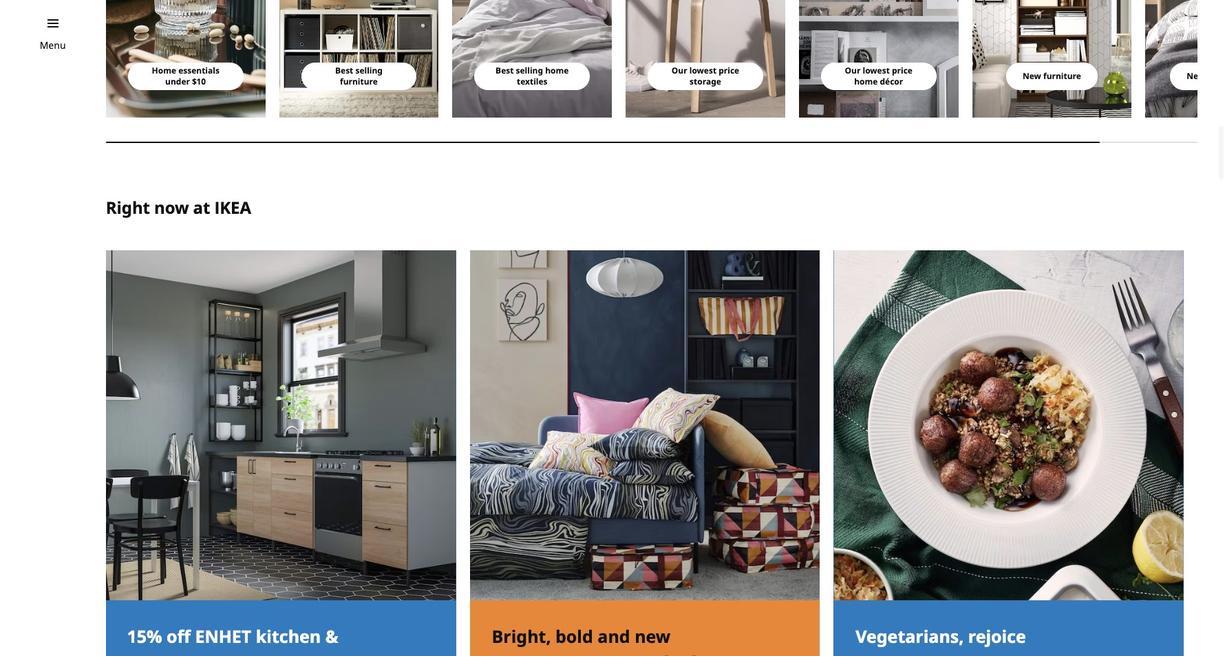 Task type: locate. For each thing, give the bounding box(es) containing it.
2 shelving image from the left
[[973, 0, 1132, 118]]

our lowest price home décor
[[845, 65, 913, 88]]

new furniture button
[[1007, 63, 1098, 90]]

best inside best selling furniture
[[335, 65, 353, 77]]

shelving image
[[279, 0, 439, 118], [973, 0, 1132, 118]]

2 new from the left
[[1187, 70, 1206, 82]]

accessories
[[128, 652, 226, 657]]

1 horizontal spatial our
[[845, 65, 861, 77]]

furniture
[[1044, 70, 1082, 82], [340, 76, 378, 88]]

0 horizontal spatial price
[[719, 65, 740, 77]]

2 best from the left
[[496, 65, 514, 77]]

best inside best selling home textiles
[[496, 65, 514, 77]]

0 horizontal spatial best
[[335, 65, 353, 77]]

1 horizontal spatial new
[[1187, 70, 1206, 82]]

vegetarians, rejoice
[[856, 625, 1026, 648]]

new for new furniture
[[1023, 70, 1042, 82]]

best selling furniture list item
[[279, 0, 439, 118]]

essentials
[[178, 65, 220, 77]]

home
[[545, 65, 569, 77], [855, 76, 878, 88]]

bright, bold and new
[[492, 625, 671, 648]]

2 our from the left
[[845, 65, 861, 77]]

home
[[152, 65, 176, 77]]

price inside 'our lowest price storage'
[[719, 65, 740, 77]]

our inside our lowest price home décor
[[845, 65, 861, 77]]

our
[[672, 65, 688, 77], [845, 65, 861, 77]]

0 horizontal spatial new
[[1023, 70, 1042, 82]]

1 lowest from the left
[[690, 65, 717, 77]]

scrollbar
[[106, 134, 1198, 151]]

lowest
[[690, 65, 717, 77], [863, 65, 890, 77]]

price inside our lowest price home décor
[[892, 65, 913, 77]]

home inside best selling home textiles
[[545, 65, 569, 77]]

new
[[635, 625, 671, 648]]

1 horizontal spatial price
[[892, 65, 913, 77]]

0 horizontal spatial furniture
[[340, 76, 378, 88]]

lowest inside our lowest price home décor
[[863, 65, 890, 77]]

1 shelving image from the left
[[279, 0, 439, 118]]

décor
[[880, 76, 903, 88]]

selling inside best selling furniture
[[356, 65, 383, 77]]

0 horizontal spatial shelving image
[[279, 0, 439, 118]]

1 our from the left
[[672, 65, 688, 77]]

lowest for home
[[863, 65, 890, 77]]

new
[[1023, 70, 1042, 82], [1187, 70, 1206, 82]]

best for best selling home textiles
[[496, 65, 514, 77]]

new furniture list item
[[973, 0, 1132, 118]]

bedding image
[[1146, 0, 1225, 118]]

1 selling from the left
[[356, 65, 383, 77]]

bold
[[556, 625, 593, 648]]

room setting image
[[470, 251, 820, 601]]

right now at ikea
[[106, 196, 251, 219]]

rejoice
[[969, 625, 1026, 648]]

0 horizontal spatial our
[[672, 65, 688, 77]]

1 best from the left
[[335, 65, 353, 77]]

our lowest price home décor button
[[821, 63, 937, 90]]

new inside new hom button
[[1187, 70, 1206, 82]]

kitchen
[[256, 625, 321, 648]]

link to enhet kitchen image
[[106, 251, 456, 601]]

1 horizontal spatial selling
[[516, 65, 543, 77]]

1 price from the left
[[719, 65, 740, 77]]

2 price from the left
[[892, 65, 913, 77]]

our inside 'our lowest price storage'
[[672, 65, 688, 77]]

wall decore image
[[799, 0, 959, 118]]

1 new from the left
[[1023, 70, 1042, 82]]

our left décor
[[845, 65, 861, 77]]

home essentials under $10 button
[[128, 63, 243, 90]]

home decore image
[[106, 0, 265, 118]]

0 horizontal spatial home
[[545, 65, 569, 77]]

our lowest price home décor list item
[[799, 0, 959, 118]]

right
[[106, 196, 150, 219]]

1 horizontal spatial shelving image
[[973, 0, 1132, 118]]

0 horizontal spatial lowest
[[690, 65, 717, 77]]

home textiles image
[[453, 0, 612, 118]]

best selling home textiles button
[[475, 63, 590, 90]]

our left storage
[[672, 65, 688, 77]]

new inside new furniture button
[[1023, 70, 1042, 82]]

selling inside best selling home textiles
[[516, 65, 543, 77]]

lowest inside 'our lowest price storage'
[[690, 65, 717, 77]]

2 lowest from the left
[[863, 65, 890, 77]]

storage image
[[626, 0, 785, 118]]

new for new hom
[[1187, 70, 1206, 82]]

1 horizontal spatial best
[[496, 65, 514, 77]]

1 horizontal spatial lowest
[[863, 65, 890, 77]]

package of plant balls image
[[834, 251, 1184, 601]]

our lowest price storage
[[672, 65, 740, 88]]

selling
[[356, 65, 383, 77], [516, 65, 543, 77]]

0 horizontal spatial selling
[[356, 65, 383, 77]]

selling for home
[[516, 65, 543, 77]]

1 horizontal spatial home
[[855, 76, 878, 88]]

price
[[719, 65, 740, 77], [892, 65, 913, 77]]

at
[[193, 196, 210, 219]]

off
[[167, 625, 191, 648]]

2 selling from the left
[[516, 65, 543, 77]]

best
[[335, 65, 353, 77], [496, 65, 514, 77]]

selling for furniture
[[356, 65, 383, 77]]



Task type: describe. For each thing, give the bounding box(es) containing it.
textiles
[[517, 76, 548, 88]]

new furniture
[[1023, 70, 1082, 82]]

home essentials under $10
[[152, 65, 220, 88]]

our for home
[[845, 65, 861, 77]]

best selling furniture
[[335, 65, 383, 88]]

our lowest price storage button
[[648, 63, 763, 90]]

home essentials under $10 list item
[[106, 0, 265, 118]]

our for storage
[[672, 65, 688, 77]]

vegetarians, rejoice link
[[834, 601, 1184, 657]]

best selling furniture button
[[301, 63, 417, 90]]

vegetarians,
[[856, 625, 964, 648]]

shelving image for furniture
[[973, 0, 1132, 118]]

new hom list item
[[1146, 0, 1225, 118]]

$10
[[192, 76, 206, 88]]

1 horizontal spatial furniture
[[1044, 70, 1082, 82]]

storage
[[690, 76, 721, 88]]

15%
[[128, 625, 162, 648]]

price for our lowest price home décor
[[892, 65, 913, 77]]

home inside our lowest price home décor
[[855, 76, 878, 88]]

new hom
[[1187, 70, 1225, 82]]

shelving image for selling
[[279, 0, 439, 118]]

&
[[325, 625, 338, 648]]

and
[[598, 625, 630, 648]]

furniture inside best selling furniture
[[340, 76, 378, 88]]

lowest for storage
[[690, 65, 717, 77]]

menu
[[40, 39, 66, 52]]

our lowest price storage list item
[[626, 0, 785, 118]]

bright,
[[492, 625, 551, 648]]

15% off enhet kitchen & accessories
[[128, 625, 338, 657]]

ikea
[[214, 196, 251, 219]]

new hom button
[[1171, 63, 1225, 90]]

best selling home textiles list item
[[453, 0, 612, 118]]

hom
[[1208, 70, 1225, 82]]

enhet
[[195, 625, 252, 648]]

price for our lowest price storage
[[719, 65, 740, 77]]

bright, bold and new link
[[470, 601, 820, 657]]

15% off enhet kitchen & accessories link
[[106, 601, 456, 657]]

menu button
[[40, 38, 66, 53]]

best for best selling furniture
[[335, 65, 353, 77]]

best selling home textiles
[[496, 65, 569, 88]]

now
[[154, 196, 189, 219]]

under
[[165, 76, 190, 88]]



Task type: vqa. For each thing, say whether or not it's contained in the screenshot.
Best Selling Furniture
yes



